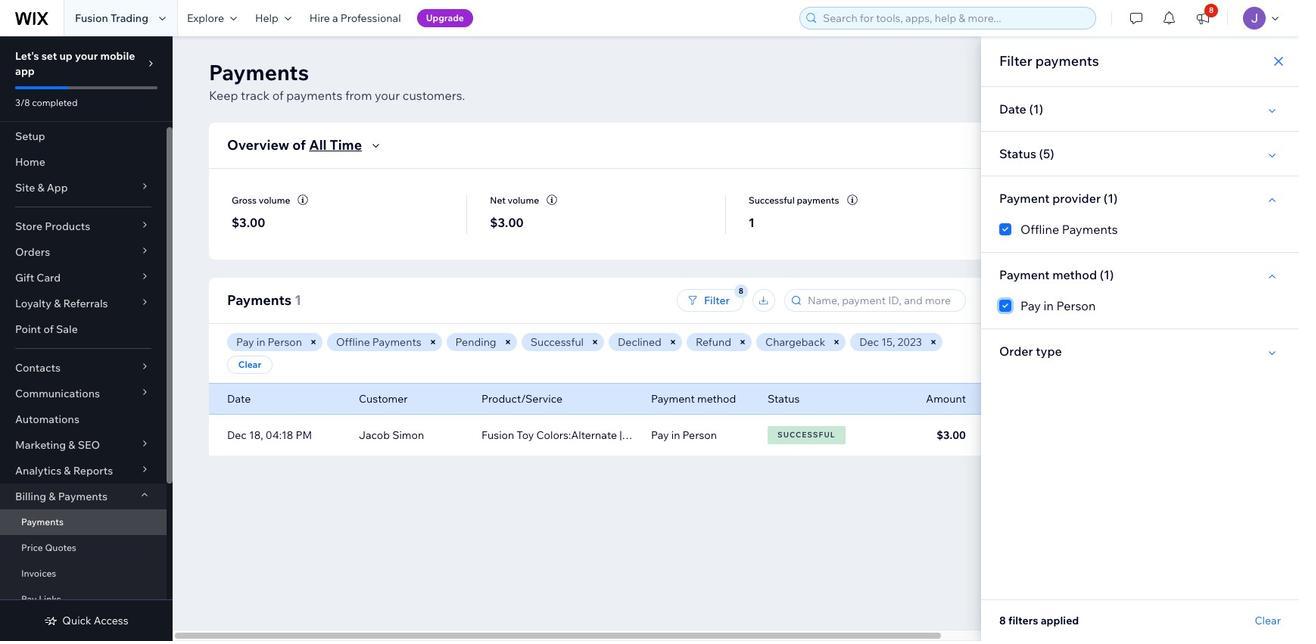 Task type: locate. For each thing, give the bounding box(es) containing it.
0 horizontal spatial fusion
[[75, 11, 108, 25]]

1 vertical spatial method
[[698, 392, 736, 406]]

gift
[[15, 271, 34, 285]]

1 vertical spatial 1
[[295, 292, 302, 309]]

of left all
[[293, 136, 306, 154]]

home link
[[0, 149, 167, 175]]

0 vertical spatial 1
[[749, 215, 755, 230]]

volume right gross
[[259, 194, 290, 206]]

invoices link
[[0, 561, 167, 587]]

fusion left toy
[[482, 429, 515, 442]]

site & app
[[15, 181, 68, 195]]

0 horizontal spatial date
[[227, 392, 251, 406]]

1 vertical spatial offline payments
[[336, 336, 422, 349]]

status
[[1000, 146, 1037, 161], [768, 392, 800, 406]]

2 horizontal spatial payments
[[1036, 52, 1100, 70]]

1 horizontal spatial |
[[709, 429, 712, 442]]

0 horizontal spatial method
[[698, 392, 736, 406]]

1 | from the left
[[620, 429, 622, 442]]

2 horizontal spatial in
[[1044, 298, 1054, 314]]

2 vertical spatial person
[[683, 429, 717, 442]]

automations
[[15, 413, 79, 426]]

order
[[1000, 344, 1034, 359]]

1 horizontal spatial your
[[375, 88, 400, 103]]

1 horizontal spatial volume
[[508, 194, 539, 206]]

dec for dec 15, 2023
[[860, 336, 880, 349]]

method up another
[[698, 392, 736, 406]]

offline payments up customer
[[336, 336, 422, 349]]

0 vertical spatial offline payments
[[1021, 222, 1119, 237]]

$3.00 down net volume
[[490, 215, 524, 230]]

offline up customer
[[336, 336, 370, 349]]

status left (5)
[[1000, 146, 1037, 161]]

0 vertical spatial pay in person
[[1021, 298, 1096, 314]]

store products
[[15, 220, 90, 233]]

(5)
[[1040, 146, 1055, 161]]

0 horizontal spatial offline payments
[[336, 336, 422, 349]]

1 horizontal spatial offline
[[1021, 222, 1060, 237]]

gift card
[[15, 271, 61, 285]]

2 horizontal spatial pay in person
[[1021, 298, 1096, 314]]

1 horizontal spatial offline payments
[[1021, 222, 1119, 237]]

point of sale
[[15, 323, 78, 336]]

1
[[749, 215, 755, 230], [295, 292, 302, 309]]

dec left the 15,
[[860, 336, 880, 349]]

fusion left trading
[[75, 11, 108, 25]]

0 vertical spatial clear button
[[227, 356, 273, 374]]

1 vertical spatial person
[[268, 336, 302, 349]]

& for loyalty
[[54, 297, 61, 311]]

filters
[[1009, 614, 1039, 628]]

payment for pay in person
[[1000, 267, 1050, 283]]

1 vertical spatial clear button
[[1256, 614, 1282, 628]]

0 horizontal spatial status
[[768, 392, 800, 406]]

pay in person inside option
[[1021, 298, 1096, 314]]

volume for net volume
[[508, 194, 539, 206]]

payments for successful payments
[[797, 194, 840, 206]]

refund
[[696, 336, 732, 349]]

analytics & reports button
[[0, 458, 167, 484]]

2 horizontal spatial person
[[1057, 298, 1096, 314]]

site & app button
[[0, 175, 167, 201]]

& left 'seo'
[[68, 439, 75, 452]]

person
[[1057, 298, 1096, 314], [268, 336, 302, 349], [683, 429, 717, 442]]

in down payment method at the right of the page
[[672, 429, 681, 442]]

0 vertical spatial in
[[1044, 298, 1054, 314]]

pay right 'text'
[[651, 429, 669, 442]]

1 horizontal spatial payments
[[797, 194, 840, 206]]

1 vertical spatial your
[[375, 88, 400, 103]]

1 vertical spatial date
[[227, 392, 251, 406]]

status (5)
[[1000, 146, 1055, 161]]

in
[[1044, 298, 1054, 314], [257, 336, 265, 349], [672, 429, 681, 442]]

status up field:
[[768, 392, 800, 406]]

0 horizontal spatial |
[[620, 429, 622, 442]]

1 vertical spatial 8
[[1000, 614, 1007, 628]]

1 vertical spatial of
[[293, 136, 306, 154]]

app
[[47, 181, 68, 195]]

2 vertical spatial in
[[672, 429, 681, 442]]

& right 'loyalty'
[[54, 297, 61, 311]]

your
[[75, 49, 98, 63], [375, 88, 400, 103]]

billing
[[15, 490, 46, 504]]

date up status (5)
[[1000, 102, 1027, 117]]

pay inside sidebar element
[[21, 594, 37, 605]]

of left sale
[[44, 323, 54, 336]]

offline inside offline payments option
[[1021, 222, 1060, 237]]

links
[[39, 594, 61, 605]]

| left another
[[709, 429, 712, 442]]

pay in person down payments 1
[[236, 336, 302, 349]]

payments
[[209, 59, 309, 86], [1063, 222, 1119, 237], [227, 292, 292, 309], [373, 336, 422, 349], [58, 490, 108, 504], [21, 517, 64, 528]]

contacts
[[15, 361, 61, 375]]

1 horizontal spatial of
[[272, 88, 284, 103]]

explore
[[187, 11, 224, 25]]

0 vertical spatial payments
[[1036, 52, 1100, 70]]

filter up refund on the right bottom of page
[[704, 294, 730, 308]]

2 volume from the left
[[508, 194, 539, 206]]

1 volume from the left
[[259, 194, 290, 206]]

applied
[[1041, 614, 1080, 628]]

mobile
[[100, 49, 135, 63]]

pay in person down payment method at the right of the page
[[651, 429, 717, 442]]

chargeback
[[766, 336, 826, 349]]

0 horizontal spatial 1
[[295, 292, 302, 309]]

method for payment method
[[698, 392, 736, 406]]

0 horizontal spatial payments
[[287, 88, 343, 103]]

analytics & reports
[[15, 464, 113, 478]]

0 horizontal spatial 8
[[1000, 614, 1007, 628]]

| left 'text'
[[620, 429, 622, 442]]

& inside site & app dropdown button
[[37, 181, 44, 195]]

(1) up status (5)
[[1030, 102, 1044, 117]]

0 horizontal spatial dec
[[227, 429, 247, 442]]

$3.00 down amount at the bottom right of the page
[[937, 429, 967, 442]]

& right the "billing"
[[49, 490, 56, 504]]

pay down payment method (1)
[[1021, 298, 1042, 314]]

home
[[15, 155, 45, 169]]

declined
[[618, 336, 662, 349]]

offline payments
[[1021, 222, 1119, 237], [336, 336, 422, 349]]

1 horizontal spatial clear
[[1256, 614, 1282, 628]]

& inside analytics & reports dropdown button
[[64, 464, 71, 478]]

0 vertical spatial person
[[1057, 298, 1096, 314]]

in down payments 1
[[257, 336, 265, 349]]

fusion
[[75, 11, 108, 25], [482, 429, 515, 442]]

your inside payments keep track of payments from your customers.
[[375, 88, 400, 103]]

1 horizontal spatial $3.00
[[490, 215, 524, 230]]

pay in person down payment method (1)
[[1021, 298, 1096, 314]]

billing & payments
[[15, 490, 108, 504]]

0 vertical spatial 8
[[1210, 5, 1214, 15]]

date up "18,"
[[227, 392, 251, 406]]

of for point of sale
[[44, 323, 54, 336]]

date for date (1)
[[1000, 102, 1027, 117]]

1 vertical spatial status
[[768, 392, 800, 406]]

pay
[[1021, 298, 1042, 314], [236, 336, 254, 349], [651, 429, 669, 442], [21, 594, 37, 605]]

of inside payments keep track of payments from your customers.
[[272, 88, 284, 103]]

(1) up the pay in person option
[[1100, 267, 1115, 283]]

1 horizontal spatial 1
[[749, 215, 755, 230]]

1 vertical spatial filter
[[704, 294, 730, 308]]

2 horizontal spatial $3.00
[[937, 429, 967, 442]]

payment provider (1)
[[1000, 191, 1118, 206]]

method up the pay in person option
[[1053, 267, 1098, 283]]

1 vertical spatial dec
[[227, 429, 247, 442]]

person down payment method at the right of the page
[[683, 429, 717, 442]]

0 horizontal spatial pay in person
[[236, 336, 302, 349]]

0 vertical spatial successful
[[749, 194, 795, 206]]

0 vertical spatial clear
[[238, 359, 261, 370]]

0 horizontal spatial filter
[[704, 294, 730, 308]]

& left reports
[[64, 464, 71, 478]]

2 vertical spatial payments
[[797, 194, 840, 206]]

of right track
[[272, 88, 284, 103]]

(1) right provider
[[1104, 191, 1118, 206]]

8 inside button
[[1210, 5, 1214, 15]]

8
[[1210, 5, 1214, 15], [1000, 614, 1007, 628]]

2 vertical spatial (1)
[[1100, 267, 1115, 283]]

overview of
[[227, 136, 306, 154]]

keep
[[209, 88, 238, 103]]

1 vertical spatial in
[[257, 336, 265, 349]]

method for payment method (1)
[[1053, 267, 1098, 283]]

0 vertical spatial fusion
[[75, 11, 108, 25]]

of for overview of
[[293, 136, 306, 154]]

1 horizontal spatial in
[[672, 429, 681, 442]]

2 | from the left
[[709, 429, 712, 442]]

gift card button
[[0, 265, 167, 291]]

0 horizontal spatial volume
[[259, 194, 290, 206]]

all time
[[309, 136, 362, 154]]

all time button
[[309, 136, 385, 155]]

dec left "18,"
[[227, 429, 247, 442]]

8 for 8 filters applied
[[1000, 614, 1007, 628]]

1 horizontal spatial date
[[1000, 102, 1027, 117]]

0 vertical spatial status
[[1000, 146, 1037, 161]]

offline down payment provider (1)
[[1021, 222, 1060, 237]]

0 horizontal spatial in
[[257, 336, 265, 349]]

0 vertical spatial offline
[[1021, 222, 1060, 237]]

pay left links
[[21, 594, 37, 605]]

professional
[[341, 11, 401, 25]]

pay down payments 1
[[236, 336, 254, 349]]

|
[[620, 429, 622, 442], [709, 429, 712, 442]]

simon
[[392, 429, 424, 442]]

0 vertical spatial of
[[272, 88, 284, 103]]

app
[[15, 64, 35, 78]]

offline payments inside option
[[1021, 222, 1119, 237]]

seo
[[78, 439, 100, 452]]

your right up
[[75, 49, 98, 63]]

payments for filter payments
[[1036, 52, 1100, 70]]

2 horizontal spatial of
[[293, 136, 306, 154]]

1 horizontal spatial fusion
[[482, 429, 515, 442]]

of
[[272, 88, 284, 103], [293, 136, 306, 154], [44, 323, 54, 336]]

(1) for method
[[1100, 267, 1115, 283]]

1 horizontal spatial dec
[[860, 336, 880, 349]]

0 vertical spatial date
[[1000, 102, 1027, 117]]

payments link
[[0, 510, 167, 536]]

0 vertical spatial dec
[[860, 336, 880, 349]]

up
[[59, 49, 73, 63]]

& for marketing
[[68, 439, 75, 452]]

setup
[[15, 130, 45, 143]]

help
[[255, 11, 279, 25]]

& right site
[[37, 181, 44, 195]]

your inside let's set up your mobile app
[[75, 49, 98, 63]]

person down payment method (1)
[[1057, 298, 1096, 314]]

referrals
[[63, 297, 108, 311]]

pay inside option
[[1021, 298, 1042, 314]]

2 vertical spatial pay in person
[[651, 429, 717, 442]]

filter inside button
[[704, 294, 730, 308]]

1 horizontal spatial method
[[1053, 267, 1098, 283]]

0 vertical spatial filter
[[1000, 52, 1033, 70]]

0 horizontal spatial your
[[75, 49, 98, 63]]

volume
[[259, 194, 290, 206], [508, 194, 539, 206]]

1 vertical spatial (1)
[[1104, 191, 1118, 206]]

point of sale link
[[0, 317, 167, 342]]

filter for filter payments
[[1000, 52, 1033, 70]]

loyalty & referrals
[[15, 297, 108, 311]]

orders
[[15, 245, 50, 259]]

Name, payment ID, and more field
[[804, 290, 961, 311]]

payments
[[1036, 52, 1100, 70], [287, 88, 343, 103], [797, 194, 840, 206]]

pm
[[296, 429, 312, 442]]

order type
[[1000, 344, 1063, 359]]

overview
[[227, 136, 290, 154]]

2023
[[898, 336, 922, 349]]

1 horizontal spatial filter
[[1000, 52, 1033, 70]]

1 vertical spatial offline
[[336, 336, 370, 349]]

payments inside payments keep track of payments from your customers.
[[209, 59, 309, 86]]

of inside sidebar element
[[44, 323, 54, 336]]

1 horizontal spatial pay in person
[[651, 429, 717, 442]]

filter up date (1) in the top right of the page
[[1000, 52, 1033, 70]]

clear
[[238, 359, 261, 370], [1256, 614, 1282, 628]]

person down payments 1
[[268, 336, 302, 349]]

successful
[[749, 194, 795, 206], [531, 336, 584, 349], [778, 430, 836, 440]]

site
[[15, 181, 35, 195]]

0 vertical spatial your
[[75, 49, 98, 63]]

1 vertical spatial fusion
[[482, 429, 515, 442]]

offline payments down provider
[[1021, 222, 1119, 237]]

& inside billing & payments popup button
[[49, 490, 56, 504]]

0 horizontal spatial offline
[[336, 336, 370, 349]]

2 vertical spatial of
[[44, 323, 54, 336]]

1 vertical spatial payment
[[1000, 267, 1050, 283]]

jacob simon
[[359, 429, 424, 442]]

in down payment method (1)
[[1044, 298, 1054, 314]]

access
[[94, 614, 129, 628]]

payments inside option
[[1063, 222, 1119, 237]]

volume right net
[[508, 194, 539, 206]]

0 horizontal spatial of
[[44, 323, 54, 336]]

(1)
[[1030, 102, 1044, 117], [1104, 191, 1118, 206], [1100, 267, 1115, 283]]

text
[[625, 429, 645, 442]]

payment method
[[651, 392, 736, 406]]

0 vertical spatial payment
[[1000, 191, 1050, 206]]

1 horizontal spatial status
[[1000, 146, 1037, 161]]

your right from
[[375, 88, 400, 103]]

0 horizontal spatial $3.00
[[232, 215, 265, 230]]

$3.00 down gross
[[232, 215, 265, 230]]

track
[[241, 88, 270, 103]]

15,
[[882, 336, 896, 349]]

0 vertical spatial method
[[1053, 267, 1098, 283]]

billing & payments button
[[0, 484, 167, 510]]

& inside loyalty & referrals popup button
[[54, 297, 61, 311]]

field???:yes
[[648, 429, 707, 442]]

from
[[345, 88, 372, 103]]

payments inside payments keep track of payments from your customers.
[[287, 88, 343, 103]]

& inside marketing & seo popup button
[[68, 439, 75, 452]]

payments 1
[[227, 292, 302, 309]]

1 horizontal spatial 8
[[1210, 5, 1214, 15]]

another
[[714, 429, 754, 442]]

1 vertical spatial payments
[[287, 88, 343, 103]]



Task type: describe. For each thing, give the bounding box(es) containing it.
sale
[[56, 323, 78, 336]]

field:
[[757, 429, 781, 442]]

Offline Payments checkbox
[[1000, 220, 1282, 239]]

fusion toy colors:alternate | text field???:yes | another field:
[[482, 429, 781, 442]]

product/service
[[482, 392, 563, 406]]

type
[[1037, 344, 1063, 359]]

net volume
[[490, 194, 539, 206]]

2 vertical spatial successful
[[778, 430, 836, 440]]

0 horizontal spatial clear
[[238, 359, 261, 370]]

status for status (5)
[[1000, 146, 1037, 161]]

volume for gross volume
[[259, 194, 290, 206]]

reports
[[73, 464, 113, 478]]

marketing & seo
[[15, 439, 100, 452]]

loyalty
[[15, 297, 52, 311]]

trading
[[111, 11, 148, 25]]

filter for filter
[[704, 294, 730, 308]]

0 vertical spatial (1)
[[1030, 102, 1044, 117]]

status for status
[[768, 392, 800, 406]]

1 vertical spatial pay in person
[[236, 336, 302, 349]]

payment for offline payments
[[1000, 191, 1050, 206]]

Search for tools, apps, help & more... field
[[819, 8, 1092, 29]]

$3.00 for gross
[[232, 215, 265, 230]]

set
[[41, 49, 57, 63]]

& for billing
[[49, 490, 56, 504]]

1 horizontal spatial person
[[683, 429, 717, 442]]

1 vertical spatial clear
[[1256, 614, 1282, 628]]

customers.
[[403, 88, 465, 103]]

a
[[333, 11, 338, 25]]

date for date
[[227, 392, 251, 406]]

& for analytics
[[64, 464, 71, 478]]

quotes
[[45, 542, 76, 554]]

18,
[[249, 429, 263, 442]]

dec 15, 2023
[[860, 336, 922, 349]]

pay links link
[[0, 587, 167, 613]]

quick access button
[[44, 614, 129, 628]]

payment method (1)
[[1000, 267, 1115, 283]]

04:18
[[266, 429, 293, 442]]

$3.00 for net
[[490, 215, 524, 230]]

products
[[45, 220, 90, 233]]

jacob
[[359, 429, 390, 442]]

gross volume
[[232, 194, 290, 206]]

in inside option
[[1044, 298, 1054, 314]]

fusion for fusion toy colors:alternate | text field???:yes | another field:
[[482, 429, 515, 442]]

person inside option
[[1057, 298, 1096, 314]]

time
[[330, 136, 362, 154]]

3/8 completed
[[15, 97, 78, 108]]

3/8
[[15, 97, 30, 108]]

quick access
[[62, 614, 129, 628]]

price
[[21, 542, 43, 554]]

Pay in Person checkbox
[[1000, 297, 1282, 315]]

payments keep track of payments from your customers.
[[209, 59, 465, 103]]

0 horizontal spatial clear button
[[227, 356, 273, 374]]

marketing & seo button
[[0, 433, 167, 458]]

& for site
[[37, 181, 44, 195]]

price quotes link
[[0, 536, 167, 561]]

contacts button
[[0, 355, 167, 381]]

date (1)
[[1000, 102, 1044, 117]]

successful payments
[[749, 194, 840, 206]]

invoices
[[21, 568, 56, 579]]

1 horizontal spatial clear button
[[1256, 614, 1282, 628]]

1 vertical spatial successful
[[531, 336, 584, 349]]

payments inside popup button
[[58, 490, 108, 504]]

amount
[[927, 392, 967, 406]]

8 for 8
[[1210, 5, 1214, 15]]

setup link
[[0, 123, 167, 149]]

0 horizontal spatial person
[[268, 336, 302, 349]]

quick
[[62, 614, 91, 628]]

fusion for fusion trading
[[75, 11, 108, 25]]

orders button
[[0, 239, 167, 265]]

pay links
[[21, 594, 61, 605]]

analytics
[[15, 464, 61, 478]]

upgrade
[[426, 12, 464, 23]]

hire
[[310, 11, 330, 25]]

filter payments
[[1000, 52, 1100, 70]]

gross
[[232, 194, 257, 206]]

dec for dec 18, 04:18 pm
[[227, 429, 247, 442]]

(1) for provider
[[1104, 191, 1118, 206]]

toy
[[517, 429, 534, 442]]

card
[[37, 271, 61, 285]]

sidebar element
[[0, 36, 173, 642]]

hire a professional
[[310, 11, 401, 25]]

2 vertical spatial payment
[[651, 392, 695, 406]]

8 filters applied
[[1000, 614, 1080, 628]]

let's set up your mobile app
[[15, 49, 135, 78]]

store
[[15, 220, 42, 233]]

all
[[309, 136, 327, 154]]

net
[[490, 194, 506, 206]]

completed
[[32, 97, 78, 108]]

let's
[[15, 49, 39, 63]]

marketing
[[15, 439, 66, 452]]

communications button
[[0, 381, 167, 407]]

colors:alternate
[[537, 429, 617, 442]]



Task type: vqa. For each thing, say whether or not it's contained in the screenshot.


